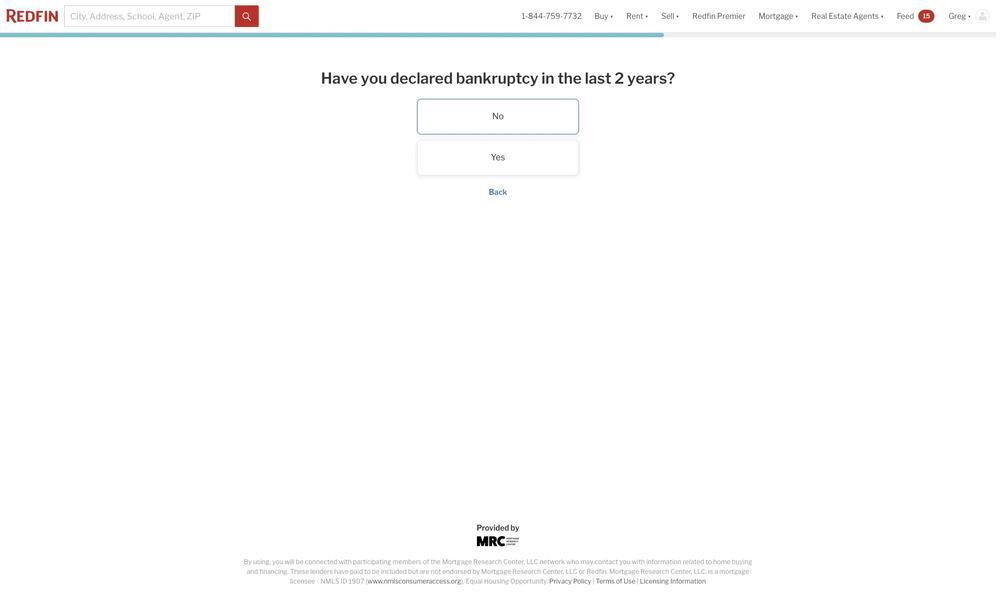 Task type: locate. For each thing, give the bounding box(es) containing it.
▾ right sell
[[676, 12, 679, 21]]

mortgage up endorsed
[[442, 558, 472, 566]]

housing
[[484, 577, 509, 586]]

to up ( at bottom left
[[364, 568, 371, 576]]

0 vertical spatial the
[[558, 69, 582, 88]]

by
[[511, 523, 519, 533], [473, 568, 480, 576]]

licensing information link
[[640, 577, 706, 586]]

contact
[[595, 558, 618, 566]]

1 vertical spatial the
[[431, 558, 441, 566]]

0 horizontal spatial to
[[364, 568, 371, 576]]

sell ▾ button
[[655, 0, 686, 32]]

www.nmlsconsumeraccess.org
[[368, 577, 461, 586]]

and
[[247, 568, 258, 576]]

the up not
[[431, 558, 441, 566]]

1 horizontal spatial to
[[706, 558, 712, 566]]

use
[[624, 577, 635, 586]]

City, Address, School, Agent, ZIP search field
[[64, 5, 235, 27]]

licensee
[[290, 577, 315, 586]]

with
[[339, 558, 352, 566], [632, 558, 645, 566]]

2 ▾ from the left
[[645, 12, 649, 21]]

the inside by using, you will be connected with participating members of the mortgage research center, llc network who may contact you with information related to home buying and financing. these lenders have paid to be included but are not endorsed by mortgage research center, llc or redfin. mortgage research center, llc. is a mortgage licensee - nmls id 1907 (
[[431, 558, 441, 566]]

information
[[646, 558, 681, 566]]

mortgage
[[759, 12, 793, 21], [442, 558, 472, 566], [481, 568, 511, 576], [609, 568, 639, 576]]

mortgage up use
[[609, 568, 639, 576]]

5 ▾ from the left
[[881, 12, 884, 21]]

equal
[[466, 577, 483, 586]]

0 vertical spatial by
[[511, 523, 519, 533]]

1 horizontal spatial with
[[632, 558, 645, 566]]

0 horizontal spatial with
[[339, 558, 352, 566]]

you up financing.
[[272, 558, 283, 566]]

to
[[706, 558, 712, 566], [364, 568, 371, 576]]

may
[[581, 558, 593, 566]]

0 vertical spatial of
[[423, 558, 429, 566]]

0 vertical spatial llc
[[526, 558, 538, 566]]

1 vertical spatial by
[[473, 568, 480, 576]]

redfin
[[692, 12, 716, 21]]

mortgage left real
[[759, 12, 793, 21]]

4 ▾ from the left
[[795, 12, 799, 21]]

llc up privacy policy link on the right bottom of the page
[[565, 568, 577, 576]]

▾
[[610, 12, 613, 21], [645, 12, 649, 21], [676, 12, 679, 21], [795, 12, 799, 21], [881, 12, 884, 21], [968, 12, 971, 21]]

0 horizontal spatial of
[[423, 558, 429, 566]]

you right contact
[[619, 558, 631, 566]]

| down redfin.
[[593, 577, 594, 586]]

opportunity.
[[510, 577, 548, 586]]

center, up opportunity.
[[503, 558, 525, 566]]

be
[[296, 558, 304, 566], [372, 568, 380, 576]]

nmls
[[320, 577, 339, 586]]

1-844-759-7732 link
[[522, 12, 582, 21]]

of
[[423, 558, 429, 566], [616, 577, 622, 586]]

mortgage
[[719, 568, 749, 576]]

have you declared bankruptcy in the last 2 years?
[[321, 69, 675, 88]]

1 vertical spatial be
[[372, 568, 380, 576]]

be up these
[[296, 558, 304, 566]]

of up are
[[423, 558, 429, 566]]

2 horizontal spatial center,
[[671, 568, 692, 576]]

mortgage ▾
[[759, 12, 799, 21]]

agents
[[853, 12, 879, 21]]

center, up the information
[[671, 568, 692, 576]]

llc
[[526, 558, 538, 566], [565, 568, 577, 576]]

with up use
[[632, 558, 645, 566]]

with up have
[[339, 558, 352, 566]]

1 | from the left
[[593, 577, 594, 586]]

a
[[714, 568, 718, 576]]

sell ▾ button
[[661, 0, 679, 32]]

center, down the network
[[542, 568, 564, 576]]

real
[[812, 12, 827, 21]]

▾ left real
[[795, 12, 799, 21]]

0 horizontal spatial |
[[593, 577, 594, 586]]

no
[[492, 111, 504, 121]]

www.nmlsconsumeraccess.org ). equal housing opportunity. privacy policy | terms of use | licensing information
[[368, 577, 706, 586]]

paid
[[350, 568, 363, 576]]

participating
[[353, 558, 391, 566]]

844-
[[528, 12, 546, 21]]

▾ right greg
[[968, 12, 971, 21]]

research
[[473, 558, 502, 566], [512, 568, 541, 576], [640, 568, 669, 576]]

research up licensing
[[640, 568, 669, 576]]

financing.
[[259, 568, 289, 576]]

▾ right rent
[[645, 12, 649, 21]]

1 horizontal spatial you
[[361, 69, 387, 88]]

by up mortgage research center image
[[511, 523, 519, 533]]

back button
[[489, 187, 507, 196]]

real estate agents ▾
[[812, 12, 884, 21]]

1-
[[522, 12, 528, 21]]

▾ for buy ▾
[[610, 12, 613, 21]]

you
[[361, 69, 387, 88], [272, 558, 283, 566], [619, 558, 631, 566]]

to up is
[[706, 558, 712, 566]]

by up equal
[[473, 568, 480, 576]]

the right in
[[558, 69, 582, 88]]

6 ▾ from the left
[[968, 12, 971, 21]]

1 horizontal spatial llc
[[565, 568, 577, 576]]

you right have
[[361, 69, 387, 88]]

1-844-759-7732
[[522, 12, 582, 21]]

buying
[[732, 558, 752, 566]]

provided
[[477, 523, 509, 533]]

1 horizontal spatial be
[[372, 568, 380, 576]]

llc up opportunity.
[[526, 558, 538, 566]]

|
[[593, 577, 594, 586], [637, 577, 639, 586]]

1 horizontal spatial research
[[512, 568, 541, 576]]

1 vertical spatial of
[[616, 577, 622, 586]]

0 horizontal spatial be
[[296, 558, 304, 566]]

3 ▾ from the left
[[676, 12, 679, 21]]

real estate agents ▾ link
[[812, 0, 884, 32]]

included
[[381, 568, 407, 576]]

of for terms
[[616, 577, 622, 586]]

0 horizontal spatial by
[[473, 568, 480, 576]]

0 vertical spatial to
[[706, 558, 712, 566]]

privacy
[[549, 577, 572, 586]]

be down participating
[[372, 568, 380, 576]]

research up opportunity.
[[512, 568, 541, 576]]

1907
[[349, 577, 364, 586]]

are
[[420, 568, 429, 576]]

terms
[[596, 577, 615, 586]]

| right use
[[637, 577, 639, 586]]

1 horizontal spatial of
[[616, 577, 622, 586]]

1 horizontal spatial by
[[511, 523, 519, 533]]

▾ right the agents
[[881, 12, 884, 21]]

premier
[[717, 12, 746, 21]]

of left use
[[616, 577, 622, 586]]

▾ right the buy in the top of the page
[[610, 12, 613, 21]]

www.nmlsconsumeraccess.org link
[[368, 577, 461, 586]]

1 horizontal spatial |
[[637, 577, 639, 586]]

of inside by using, you will be connected with participating members of the mortgage research center, llc network who may contact you with information related to home buying and financing. these lenders have paid to be included but are not endorsed by mortgage research center, llc or redfin. mortgage research center, llc. is a mortgage licensee - nmls id 1907 (
[[423, 558, 429, 566]]

center,
[[503, 558, 525, 566], [542, 568, 564, 576], [671, 568, 692, 576]]

0 horizontal spatial the
[[431, 558, 441, 566]]

by inside by using, you will be connected with participating members of the mortgage research center, llc network who may contact you with information related to home buying and financing. these lenders have paid to be included but are not endorsed by mortgage research center, llc or redfin. mortgage research center, llc. is a mortgage licensee - nmls id 1907 (
[[473, 568, 480, 576]]

research up housing
[[473, 558, 502, 566]]

2 horizontal spatial you
[[619, 558, 631, 566]]

privacy policy link
[[549, 577, 591, 586]]

network
[[540, 558, 565, 566]]

mortgage inside mortgage ▾ dropdown button
[[759, 12, 793, 21]]

1 vertical spatial to
[[364, 568, 371, 576]]

1 ▾ from the left
[[610, 12, 613, 21]]



Task type: vqa. For each thing, say whether or not it's contained in the screenshot.
the left 'NC'
no



Task type: describe. For each thing, give the bounding box(es) containing it.
buy ▾ button
[[595, 0, 613, 32]]

▾ for rent ▾
[[645, 12, 649, 21]]

mortgage research center image
[[477, 536, 519, 547]]

▾ inside "dropdown button"
[[881, 12, 884, 21]]

not
[[431, 568, 441, 576]]

licensing
[[640, 577, 669, 586]]

by
[[244, 558, 252, 566]]

yes
[[491, 152, 505, 162]]

submit search image
[[243, 12, 251, 21]]

bankruptcy
[[456, 69, 538, 88]]

terms of use link
[[596, 577, 635, 586]]

greg ▾
[[949, 12, 971, 21]]

▾ for sell ▾
[[676, 12, 679, 21]]

rent ▾ button
[[620, 0, 655, 32]]

lenders
[[310, 568, 333, 576]]

have you declared bankruptcy in the last 2 years? option group
[[282, 99, 714, 175]]

0 horizontal spatial center,
[[503, 558, 525, 566]]

last
[[585, 69, 611, 88]]

rent ▾
[[626, 12, 649, 21]]

who
[[566, 558, 579, 566]]

2 horizontal spatial research
[[640, 568, 669, 576]]

llc.
[[694, 568, 707, 576]]

1 horizontal spatial the
[[558, 69, 582, 88]]

have
[[321, 69, 358, 88]]

feed
[[897, 12, 914, 21]]

related
[[683, 558, 704, 566]]

is
[[708, 568, 713, 576]]

in
[[542, 69, 554, 88]]

of for members
[[423, 558, 429, 566]]

connected
[[305, 558, 337, 566]]

(
[[366, 577, 368, 586]]

redfin.
[[587, 568, 608, 576]]

information
[[670, 577, 706, 586]]

0 vertical spatial be
[[296, 558, 304, 566]]

0 horizontal spatial llc
[[526, 558, 538, 566]]

2 years?
[[615, 69, 675, 88]]

0 horizontal spatial research
[[473, 558, 502, 566]]

using,
[[253, 558, 271, 566]]

redfin premier
[[692, 12, 746, 21]]

but
[[408, 568, 418, 576]]

2 with from the left
[[632, 558, 645, 566]]

mortgage ▾ button
[[759, 0, 799, 32]]

rent
[[626, 12, 643, 21]]

1 horizontal spatial center,
[[542, 568, 564, 576]]

2 | from the left
[[637, 577, 639, 586]]

members
[[393, 558, 422, 566]]

mortgage ▾ button
[[752, 0, 805, 32]]

▾ for mortgage ▾
[[795, 12, 799, 21]]

policy
[[573, 577, 591, 586]]

endorsed
[[442, 568, 471, 576]]

greg
[[949, 12, 966, 21]]

759-
[[546, 12, 563, 21]]

will
[[285, 558, 295, 566]]

sell
[[661, 12, 674, 21]]

7732
[[563, 12, 582, 21]]

provided by
[[477, 523, 519, 533]]

0 horizontal spatial you
[[272, 558, 283, 566]]

by using, you will be connected with participating members of the mortgage research center, llc network who may contact you with information related to home buying and financing. these lenders have paid to be included but are not endorsed by mortgage research center, llc or redfin. mortgage research center, llc. is a mortgage licensee - nmls id 1907 (
[[244, 558, 752, 586]]

declared
[[390, 69, 453, 88]]

).
[[461, 577, 464, 586]]

back
[[489, 187, 507, 196]]

id
[[341, 577, 347, 586]]

buy
[[595, 12, 608, 21]]

or
[[579, 568, 585, 576]]

sell ▾
[[661, 12, 679, 21]]

mortgage up housing
[[481, 568, 511, 576]]

15
[[923, 12, 930, 20]]

estate
[[829, 12, 852, 21]]

have
[[334, 568, 349, 576]]

buy ▾
[[595, 12, 613, 21]]

these
[[290, 568, 309, 576]]

rent ▾ button
[[626, 0, 649, 32]]

redfin premier button
[[686, 0, 752, 32]]

buy ▾ button
[[588, 0, 620, 32]]

1 with from the left
[[339, 558, 352, 566]]

-
[[317, 577, 319, 586]]

1 vertical spatial llc
[[565, 568, 577, 576]]

real estate agents ▾ button
[[805, 0, 890, 32]]

home
[[713, 558, 731, 566]]

▾ for greg ▾
[[968, 12, 971, 21]]



